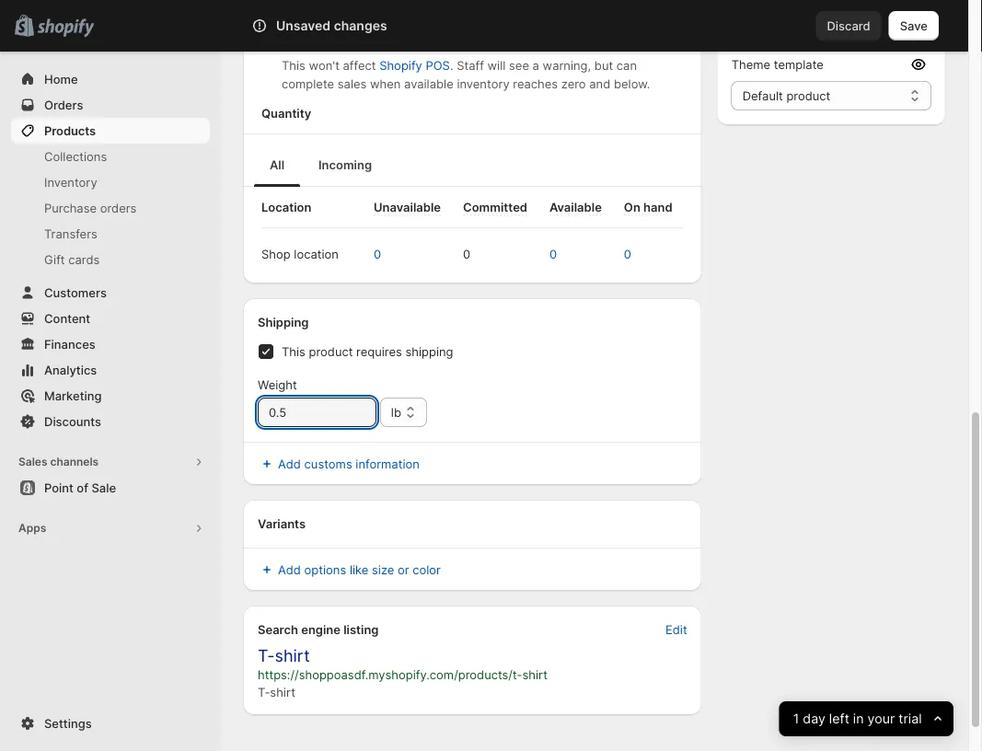 Task type: locate. For each thing, give the bounding box(es) containing it.
tab list containing all
[[251, 142, 695, 187]]

out
[[410, 36, 428, 50]]

of inside button
[[77, 481, 88, 495]]

this
[[282, 58, 306, 72], [282, 344, 306, 359]]

add left options
[[278, 563, 301, 577]]

point of sale button
[[0, 475, 221, 501]]

add
[[278, 457, 301, 471], [278, 563, 301, 577]]

2 t- from the top
[[258, 685, 270, 700]]

marketing
[[44, 389, 102, 403]]

transfers
[[44, 227, 97, 241]]

0 vertical spatial t-
[[258, 646, 275, 666]]

options
[[304, 563, 347, 577]]

this for this won't affect shopify pos
[[282, 58, 306, 72]]

0 vertical spatial shirt
[[275, 646, 310, 666]]

2 this from the top
[[282, 344, 306, 359]]

0
[[374, 247, 382, 261], [463, 247, 471, 261], [550, 247, 557, 261], [624, 247, 632, 261]]

changes
[[334, 18, 387, 34]]

0 vertical spatial product
[[787, 88, 831, 103]]

1 vertical spatial when
[[370, 76, 401, 91]]

product down template
[[787, 88, 831, 103]]

1 vertical spatial search
[[258, 623, 298, 637]]

this down shipping
[[282, 344, 306, 359]]

0 down on
[[624, 247, 632, 261]]

4 0 from the left
[[624, 247, 632, 261]]

3 0 button from the left
[[541, 239, 585, 269]]

0 button down unavailable
[[365, 239, 409, 269]]

inventory
[[44, 175, 97, 189]]

1 add from the top
[[278, 457, 301, 471]]

of left sale
[[77, 481, 88, 495]]

0 button down 'committed'
[[454, 239, 498, 269]]

2 0 from the left
[[463, 247, 471, 261]]

product left 'requires'
[[309, 344, 353, 359]]

add customs information
[[278, 457, 420, 471]]

1 vertical spatial of
[[77, 481, 88, 495]]

of right out at the left
[[432, 36, 443, 50]]

on hand
[[624, 200, 673, 214]]

product
[[787, 88, 831, 103], [309, 344, 353, 359]]

sale
[[92, 481, 116, 495]]

1 vertical spatial add
[[278, 563, 301, 577]]

shopify image
[[37, 19, 94, 37]]

but
[[595, 58, 614, 72]]

gift
[[44, 252, 65, 267]]

0 horizontal spatial product
[[309, 344, 353, 359]]

when down shopify
[[370, 76, 401, 91]]

2 vertical spatial shirt
[[270, 685, 296, 700]]

1 vertical spatial this
[[282, 344, 306, 359]]

1 horizontal spatial product
[[787, 88, 831, 103]]

shopify pos link
[[380, 58, 450, 72]]

0 vertical spatial this
[[282, 58, 306, 72]]

orders link
[[11, 92, 210, 118]]

sales
[[18, 455, 47, 469]]

0 button
[[365, 239, 409, 269], [454, 239, 498, 269], [541, 239, 585, 269], [615, 239, 659, 269]]

0 down available
[[550, 247, 557, 261]]

0 button down available
[[541, 239, 585, 269]]

save button
[[890, 11, 939, 41]]

requires
[[357, 344, 402, 359]]

theme
[[732, 57, 771, 71]]

discounts
[[44, 414, 101, 429]]

when up shopify
[[376, 36, 406, 50]]

1 this from the top
[[282, 58, 306, 72]]

0 vertical spatial of
[[432, 36, 443, 50]]

tab list
[[251, 142, 695, 187]]

default product
[[743, 88, 831, 103]]

sales channels button
[[11, 449, 210, 475]]

settings link
[[11, 711, 210, 737]]

0 vertical spatial add
[[278, 457, 301, 471]]

add customs information button
[[247, 451, 699, 477]]

pos
[[426, 58, 450, 72]]

hand
[[644, 200, 673, 214]]

lb
[[391, 405, 402, 420]]

apps button
[[11, 516, 210, 542]]

trial
[[899, 711, 923, 727]]

edit
[[666, 623, 688, 637]]

unsaved
[[276, 18, 331, 34]]

0 down unavailable
[[374, 247, 382, 261]]

search for search
[[251, 18, 290, 33]]

save
[[901, 18, 928, 33]]

incoming button
[[304, 143, 387, 187]]

apps
[[18, 522, 46, 535]]

reaches
[[513, 76, 558, 91]]

point of sale
[[44, 481, 116, 495]]

product for this
[[309, 344, 353, 359]]

point
[[44, 481, 74, 495]]

1 vertical spatial t-
[[258, 685, 270, 700]]

2 add from the top
[[278, 563, 301, 577]]

this up complete in the left top of the page
[[282, 58, 306, 72]]

shirt
[[275, 646, 310, 666], [523, 668, 548, 682], [270, 685, 296, 700]]

search
[[251, 18, 290, 33], [258, 623, 298, 637]]

0 for 4th 0 dropdown button from right
[[374, 247, 382, 261]]

customers
[[44, 286, 107, 300]]

search inside button
[[251, 18, 290, 33]]

add left customs
[[278, 457, 301, 471]]

collections
[[44, 149, 107, 163]]

1 0 from the left
[[374, 247, 382, 261]]

add for add options like size or color
[[278, 563, 301, 577]]

your
[[868, 711, 896, 727]]

1 vertical spatial product
[[309, 344, 353, 359]]

when
[[376, 36, 406, 50], [370, 76, 401, 91]]

gift cards link
[[11, 247, 210, 273]]

3 0 from the left
[[550, 247, 557, 261]]

0 vertical spatial when
[[376, 36, 406, 50]]

track
[[282, 6, 313, 21]]

selling
[[336, 36, 372, 50]]

will
[[488, 58, 506, 72]]

search button
[[221, 11, 755, 41]]

0 horizontal spatial of
[[77, 481, 88, 495]]

0 down 'committed'
[[463, 247, 471, 261]]

search engine listing
[[258, 623, 379, 637]]

2 0 button from the left
[[454, 239, 498, 269]]

of
[[432, 36, 443, 50], [77, 481, 88, 495]]

search left engine
[[258, 623, 298, 637]]

unsaved changes
[[276, 18, 387, 34]]

0 button down on
[[615, 239, 659, 269]]

0 vertical spatial search
[[251, 18, 290, 33]]

t-
[[258, 646, 275, 666], [258, 685, 270, 700]]

day
[[804, 711, 826, 727]]

in
[[854, 711, 865, 727]]

search up continue
[[251, 18, 290, 33]]



Task type: vqa. For each thing, say whether or not it's contained in the screenshot.
default
yes



Task type: describe. For each thing, give the bounding box(es) containing it.
stock
[[446, 36, 477, 50]]

available
[[550, 200, 602, 214]]

zero
[[562, 76, 586, 91]]

discounts link
[[11, 409, 210, 435]]

this product requires shipping
[[282, 344, 454, 359]]

left
[[830, 711, 850, 727]]

1 horizontal spatial of
[[432, 36, 443, 50]]

information
[[356, 457, 420, 471]]

0 for 2nd 0 dropdown button from right
[[550, 247, 557, 261]]

variants
[[258, 517, 306, 531]]

customers link
[[11, 280, 210, 306]]

1
[[794, 711, 800, 727]]

edit button
[[655, 617, 699, 643]]

like
[[350, 563, 369, 577]]

quantity
[[317, 6, 363, 21]]

staff
[[457, 58, 484, 72]]

template
[[774, 57, 824, 71]]

discard
[[828, 18, 871, 33]]

collections link
[[11, 144, 210, 169]]

available
[[404, 76, 454, 91]]

add options like size or color button
[[247, 557, 452, 583]]

below.
[[614, 76, 651, 91]]

4 0 button from the left
[[615, 239, 659, 269]]

purchase
[[44, 201, 97, 215]]

1 vertical spatial shirt
[[523, 668, 548, 682]]

listing
[[344, 623, 379, 637]]

https://shoppoasdf.myshopify.com/products/t-
[[258, 668, 523, 682]]

discard button
[[817, 11, 882, 41]]

shipping
[[406, 344, 454, 359]]

purchase orders link
[[11, 195, 210, 221]]

0 for first 0 dropdown button from the right
[[624, 247, 632, 261]]

1 day left in your trial
[[794, 711, 923, 727]]

1 day left in your trial button
[[780, 702, 954, 737]]

settings
[[44, 717, 92, 731]]

home link
[[11, 66, 210, 92]]

complete
[[282, 76, 334, 91]]

sales channels
[[18, 455, 99, 469]]

shop
[[262, 247, 291, 261]]

gift cards
[[44, 252, 100, 267]]

weight
[[258, 378, 297, 392]]

see
[[509, 58, 530, 72]]

inventory link
[[11, 169, 210, 195]]

and
[[590, 76, 611, 91]]

content link
[[11, 306, 210, 332]]

Weight text field
[[258, 398, 377, 427]]

shop location
[[262, 247, 339, 261]]

product for default
[[787, 88, 831, 103]]

add options like size or color
[[278, 563, 441, 577]]

products
[[44, 123, 96, 138]]

channels
[[50, 455, 99, 469]]

won't
[[309, 58, 340, 72]]

inventory
[[457, 76, 510, 91]]

engine
[[301, 623, 341, 637]]

on
[[624, 200, 641, 214]]

add for add customs information
[[278, 457, 301, 471]]

shopify
[[380, 58, 423, 72]]

home
[[44, 72, 78, 86]]

.
[[450, 58, 454, 72]]

1 t- from the top
[[258, 646, 275, 666]]

analytics
[[44, 363, 97, 377]]

committed
[[463, 200, 528, 214]]

or
[[398, 563, 410, 577]]

warning,
[[543, 58, 591, 72]]

all button
[[251, 143, 304, 187]]

this for this product requires shipping
[[282, 344, 306, 359]]

orders
[[100, 201, 137, 215]]

finances link
[[11, 332, 210, 357]]

customs
[[304, 457, 352, 471]]

unavailable
[[374, 200, 441, 214]]

theme template
[[732, 57, 824, 71]]

affect
[[343, 58, 376, 72]]

a
[[533, 58, 540, 72]]

purchase orders
[[44, 201, 137, 215]]

. staff will see a warning, but can complete sales when available inventory reaches zero and below.
[[282, 58, 651, 91]]

t-shirt https://shoppoasdf.myshopify.com/products/t-shirt t-shirt
[[258, 646, 548, 700]]

orders
[[44, 98, 83, 112]]

transfers link
[[11, 221, 210, 247]]

location
[[294, 247, 339, 261]]

continue selling when out of stock
[[282, 36, 477, 50]]

incoming
[[319, 158, 372, 172]]

size
[[372, 563, 395, 577]]

products link
[[11, 118, 210, 144]]

1 0 button from the left
[[365, 239, 409, 269]]

marketing link
[[11, 383, 210, 409]]

search for search engine listing
[[258, 623, 298, 637]]

default
[[743, 88, 784, 103]]

when inside the . staff will see a warning, but can complete sales when available inventory reaches zero and below.
[[370, 76, 401, 91]]

0 for third 0 dropdown button from right
[[463, 247, 471, 261]]

all
[[270, 158, 285, 172]]



